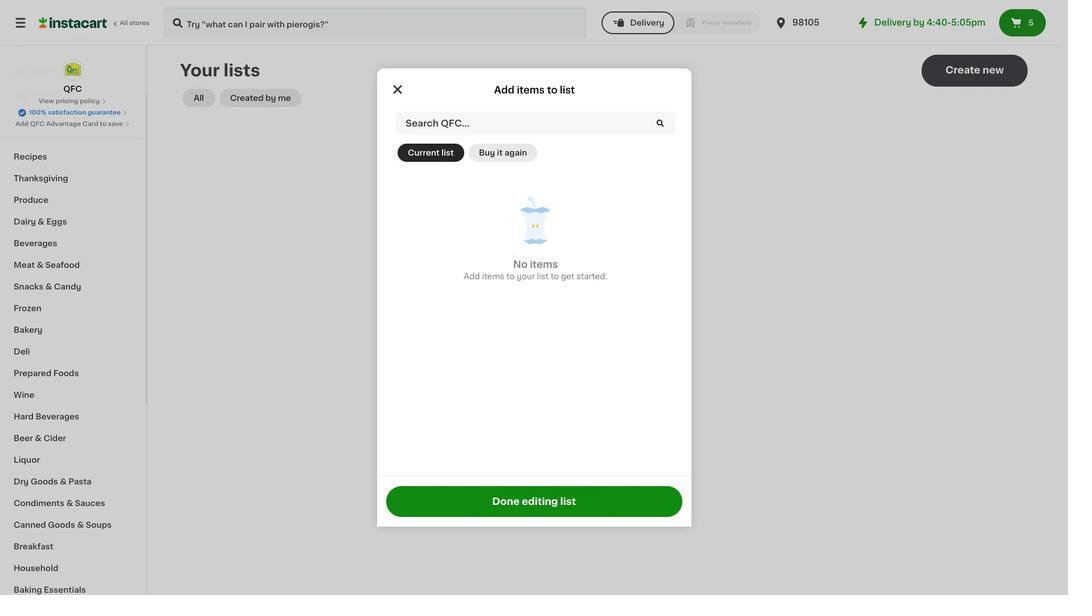 Task type: vqa. For each thing, say whether or not it's contained in the screenshot.
2 to the top
no



Task type: locate. For each thing, give the bounding box(es) containing it.
view pricing policy
[[39, 98, 100, 104]]

all for all stores
[[120, 20, 128, 26]]

0 horizontal spatial it
[[50, 90, 56, 97]]

0 horizontal spatial add
[[15, 121, 29, 127]]

add for add qfc advantage card to save
[[15, 121, 29, 127]]

1 horizontal spatial create
[[946, 66, 981, 75]]

prepared foods link
[[7, 363, 139, 384]]

0 vertical spatial by
[[914, 18, 925, 27]]

1 vertical spatial create
[[574, 274, 608, 283]]

satisfaction
[[48, 109, 86, 116]]

1 horizontal spatial add
[[464, 273, 480, 281]]

1 vertical spatial add
[[15, 121, 29, 127]]

by for delivery
[[914, 18, 925, 27]]

0 vertical spatial items
[[517, 86, 545, 95]]

create
[[946, 66, 981, 75], [574, 274, 608, 283]]

0 vertical spatial beverages
[[14, 239, 57, 247]]

again up view pricing policy at left
[[58, 90, 80, 97]]

2 vertical spatial items
[[482, 273, 505, 281]]

create new
[[946, 66, 1005, 75]]

1 vertical spatial by
[[266, 94, 276, 102]]

guarantee
[[88, 109, 121, 116]]

list right "current"
[[442, 149, 454, 157]]

get
[[561, 273, 575, 281]]

0 vertical spatial all
[[120, 20, 128, 26]]

qfc
[[63, 85, 82, 93], [30, 121, 45, 127]]

0 vertical spatial again
[[58, 90, 80, 97]]

create inside button
[[946, 66, 981, 75]]

& right meat
[[37, 261, 43, 269]]

seafood
[[45, 261, 80, 269]]

it down search qfc... button
[[497, 149, 503, 157]]

deli link
[[7, 341, 139, 363]]

eggs
[[46, 218, 67, 226]]

meat & seafood link
[[7, 254, 139, 276]]

&
[[38, 218, 44, 226], [37, 261, 43, 269], [45, 283, 52, 291], [35, 434, 42, 442], [60, 478, 67, 486], [66, 499, 73, 507], [77, 521, 84, 529]]

frozen link
[[7, 298, 139, 319]]

search qfc...
[[406, 119, 470, 128]]

& for dairy
[[38, 218, 44, 226]]

list inside button
[[561, 497, 576, 506]]

0 vertical spatial create
[[946, 66, 981, 75]]

100% satisfaction guarantee
[[29, 109, 121, 116]]

& left sauces
[[66, 499, 73, 507]]

beverages down dairy & eggs on the top of the page
[[14, 239, 57, 247]]

bakery link
[[7, 319, 139, 341]]

5 button
[[1000, 9, 1047, 36]]

buy up "view"
[[32, 90, 48, 97]]

1 vertical spatial again
[[505, 149, 527, 157]]

list right "editing" on the bottom of the page
[[561, 497, 576, 506]]

buy it again down search qfc... button
[[479, 149, 527, 157]]

1 horizontal spatial again
[[505, 149, 527, 157]]

0 horizontal spatial create
[[574, 274, 608, 283]]

buy it again up "view"
[[32, 90, 80, 97]]

create left a
[[574, 274, 608, 283]]

4:40-
[[927, 18, 952, 27]]

1 horizontal spatial it
[[497, 149, 503, 157]]

goods
[[31, 478, 58, 486], [48, 521, 75, 529]]

0 vertical spatial buy
[[32, 90, 48, 97]]

0 horizontal spatial qfc
[[30, 121, 45, 127]]

all down your on the left
[[194, 94, 204, 102]]

0 horizontal spatial buy it again
[[32, 90, 80, 97]]

all for all
[[194, 94, 204, 102]]

0 horizontal spatial again
[[58, 90, 80, 97]]

& left soups
[[77, 521, 84, 529]]

list right a
[[619, 274, 634, 283]]

to up search qfc... button
[[547, 86, 558, 95]]

all inside button
[[194, 94, 204, 102]]

canned goods & soups link
[[7, 514, 139, 536]]

& for beer
[[35, 434, 42, 442]]

0 vertical spatial buy it again
[[32, 90, 80, 97]]

1 vertical spatial buy it again
[[479, 149, 527, 157]]

qfc logo image
[[62, 59, 84, 81]]

beverages
[[14, 239, 57, 247], [36, 413, 79, 421]]

0 horizontal spatial delivery
[[631, 19, 665, 27]]

goods down condiments & sauces
[[48, 521, 75, 529]]

buy
[[32, 90, 48, 97], [479, 149, 495, 157]]

0 vertical spatial it
[[50, 90, 56, 97]]

100%
[[29, 109, 46, 116]]

again
[[58, 90, 80, 97], [505, 149, 527, 157]]

1 horizontal spatial buy
[[479, 149, 495, 157]]

2 vertical spatial add
[[464, 273, 480, 281]]

dairy & eggs link
[[7, 211, 139, 233]]

add qfc advantage card to save
[[15, 121, 123, 127]]

1 horizontal spatial delivery
[[875, 18, 912, 27]]

to left get on the top of page
[[551, 273, 559, 281]]

& left eggs
[[38, 218, 44, 226]]

1 horizontal spatial buy it again
[[479, 149, 527, 157]]

created
[[230, 94, 264, 102]]

1 vertical spatial qfc
[[30, 121, 45, 127]]

liquor link
[[7, 449, 139, 471]]

create a list
[[574, 274, 634, 283]]

create left new at the top right
[[946, 66, 981, 75]]

beer & cider
[[14, 434, 66, 442]]

snacks & candy
[[14, 283, 81, 291]]

pasta
[[69, 478, 92, 486]]

None search field
[[163, 7, 587, 39]]

add qfc advantage card to save link
[[15, 120, 130, 129]]

stores
[[129, 20, 150, 26]]

goods up condiments
[[31, 478, 58, 486]]

100% satisfaction guarantee button
[[18, 106, 128, 117]]

0 horizontal spatial buy
[[32, 90, 48, 97]]

0 vertical spatial qfc
[[63, 85, 82, 93]]

meat & seafood
[[14, 261, 80, 269]]

no items add items to your list to get started.
[[464, 261, 608, 281]]

add up recipes
[[15, 121, 29, 127]]

delivery inside button
[[631, 19, 665, 27]]

add up search qfc... button
[[494, 86, 515, 95]]

items left your
[[482, 273, 505, 281]]

qfc down the lists
[[30, 121, 45, 127]]

qfc up view pricing policy link
[[63, 85, 82, 93]]

shop link
[[7, 59, 139, 82]]

0 horizontal spatial by
[[266, 94, 276, 102]]

create for create new
[[946, 66, 981, 75]]

& left candy
[[45, 283, 52, 291]]

current
[[408, 149, 440, 157]]

add left your
[[464, 273, 480, 281]]

by left me
[[266, 94, 276, 102]]

dry goods & pasta
[[14, 478, 92, 486]]

1 horizontal spatial by
[[914, 18, 925, 27]]

items up your
[[530, 261, 558, 270]]

& left "pasta"
[[60, 478, 67, 486]]

view
[[39, 98, 54, 104]]

items up search qfc... button
[[517, 86, 545, 95]]

1 vertical spatial buy
[[479, 149, 495, 157]]

to down "guarantee"
[[100, 121, 107, 127]]

0 horizontal spatial all
[[120, 20, 128, 26]]

beverages up cider
[[36, 413, 79, 421]]

0 vertical spatial goods
[[31, 478, 58, 486]]

1 vertical spatial items
[[530, 261, 558, 270]]

started.
[[577, 273, 608, 281]]

condiments & sauces
[[14, 499, 105, 507]]

by for created
[[266, 94, 276, 102]]

again down search qfc... button
[[505, 149, 527, 157]]

buy right current list button
[[479, 149, 495, 157]]

it up "view"
[[50, 90, 56, 97]]

all left stores
[[120, 20, 128, 26]]

1 horizontal spatial all
[[194, 94, 204, 102]]

dairy
[[14, 218, 36, 226]]

by inside button
[[266, 94, 276, 102]]

lists link
[[7, 105, 139, 128]]

1 vertical spatial all
[[194, 94, 204, 102]]

1 vertical spatial goods
[[48, 521, 75, 529]]

1 vertical spatial beverages
[[36, 413, 79, 421]]

condiments & sauces link
[[7, 493, 139, 514]]

recipes
[[14, 153, 47, 161]]

1 vertical spatial it
[[497, 149, 503, 157]]

2 horizontal spatial add
[[494, 86, 515, 95]]

list right your
[[537, 273, 549, 281]]

buy it again link
[[7, 82, 139, 105]]

view pricing policy link
[[39, 97, 107, 106]]

98105
[[793, 18, 820, 27]]

buy it again
[[32, 90, 80, 97], [479, 149, 527, 157]]

save
[[108, 121, 123, 127]]

prepared foods
[[14, 369, 79, 377]]

0 vertical spatial add
[[494, 86, 515, 95]]

by
[[914, 18, 925, 27], [266, 94, 276, 102]]

& right "beer"
[[35, 434, 42, 442]]

by left 4:40-
[[914, 18, 925, 27]]



Task type: describe. For each thing, give the bounding box(es) containing it.
beverages inside hard beverages link
[[36, 413, 79, 421]]

dairy & eggs
[[14, 218, 67, 226]]

again inside buy it again link
[[58, 90, 80, 97]]

lists
[[32, 112, 52, 120]]

household link
[[7, 558, 139, 579]]

qfc link
[[62, 59, 84, 95]]

beverages inside beverages link
[[14, 239, 57, 247]]

lists
[[224, 62, 260, 79]]

& for snacks
[[45, 283, 52, 291]]

delivery by 4:40-5:05pm
[[875, 18, 986, 27]]

no
[[513, 261, 528, 270]]

shop
[[32, 67, 53, 75]]

1 horizontal spatial qfc
[[63, 85, 82, 93]]

done editing list
[[493, 497, 576, 506]]

liquor
[[14, 456, 40, 464]]

produce link
[[7, 189, 139, 211]]

baking essentials
[[14, 586, 86, 594]]

hard beverages link
[[7, 406, 139, 428]]

thanksgiving
[[14, 174, 68, 182]]

household
[[14, 564, 58, 572]]

& for meat
[[37, 261, 43, 269]]

hard
[[14, 413, 34, 421]]

create a list link
[[574, 273, 634, 285]]

buy inside button
[[479, 149, 495, 157]]

snacks
[[14, 283, 44, 291]]

list_add_items dialog
[[377, 68, 692, 527]]

list inside button
[[442, 149, 454, 157]]

policy
[[80, 98, 100, 104]]

created by me
[[230, 94, 291, 102]]

service type group
[[602, 11, 761, 34]]

buy it again inside button
[[479, 149, 527, 157]]

delivery for delivery
[[631, 19, 665, 27]]

recipes link
[[7, 146, 139, 168]]

add inside no items add items to your list to get started.
[[464, 273, 480, 281]]

again inside "buy it again" button
[[505, 149, 527, 157]]

delivery for delivery by 4:40-5:05pm
[[875, 18, 912, 27]]

pricing
[[56, 98, 78, 104]]

new
[[984, 66, 1005, 75]]

card
[[83, 121, 98, 127]]

search
[[406, 119, 439, 128]]

delivery by 4:40-5:05pm link
[[857, 16, 986, 30]]

essentials
[[44, 586, 86, 594]]

hard beverages
[[14, 413, 79, 421]]

instacart logo image
[[39, 16, 107, 30]]

beer
[[14, 434, 33, 442]]

snacks & candy link
[[7, 276, 139, 298]]

breakfast link
[[7, 536, 139, 558]]

current list
[[408, 149, 454, 157]]

add items to list
[[494, 86, 575, 95]]

list inside no items add items to your list to get started.
[[537, 273, 549, 281]]

items for add
[[517, 86, 545, 95]]

canned goods & soups
[[14, 521, 112, 529]]

done editing list button
[[386, 486, 683, 517]]

your
[[517, 273, 535, 281]]

your lists
[[180, 62, 260, 79]]

& for condiments
[[66, 499, 73, 507]]

thanksgiving link
[[7, 168, 139, 189]]

done
[[493, 497, 520, 506]]

search qfc... button
[[395, 112, 676, 135]]

condiments
[[14, 499, 64, 507]]

to left your
[[507, 273, 515, 281]]

current list button
[[398, 144, 464, 162]]

all stores
[[120, 20, 150, 26]]

it inside button
[[497, 149, 503, 157]]

create new button
[[922, 55, 1029, 87]]

wine
[[14, 391, 34, 399]]

wine link
[[7, 384, 139, 406]]

deli
[[14, 348, 30, 356]]

create for create a list
[[574, 274, 608, 283]]

advantage
[[46, 121, 81, 127]]

items for no
[[530, 261, 558, 270]]

bakery
[[14, 326, 43, 334]]

cider
[[44, 434, 66, 442]]

created by me button
[[220, 89, 301, 107]]

list up search qfc... button
[[560, 86, 575, 95]]

produce
[[14, 196, 48, 204]]

prepared
[[14, 369, 51, 377]]

add for add items to list
[[494, 86, 515, 95]]

me
[[278, 94, 291, 102]]

editing
[[522, 497, 558, 506]]

a
[[611, 274, 617, 283]]

canned
[[14, 521, 46, 529]]

beer & cider link
[[7, 428, 139, 449]]

sauces
[[75, 499, 105, 507]]

breakfast
[[14, 543, 53, 551]]

delivery button
[[602, 11, 675, 34]]

beverages link
[[7, 233, 139, 254]]

98105 button
[[775, 7, 843, 39]]

goods for canned
[[48, 521, 75, 529]]

5:05pm
[[952, 18, 986, 27]]

goods for dry
[[31, 478, 58, 486]]

meat
[[14, 261, 35, 269]]

dry
[[14, 478, 29, 486]]

all button
[[182, 89, 216, 107]]

your
[[180, 62, 220, 79]]

baking
[[14, 586, 42, 594]]

buy it again button
[[469, 144, 538, 162]]

soups
[[86, 521, 112, 529]]



